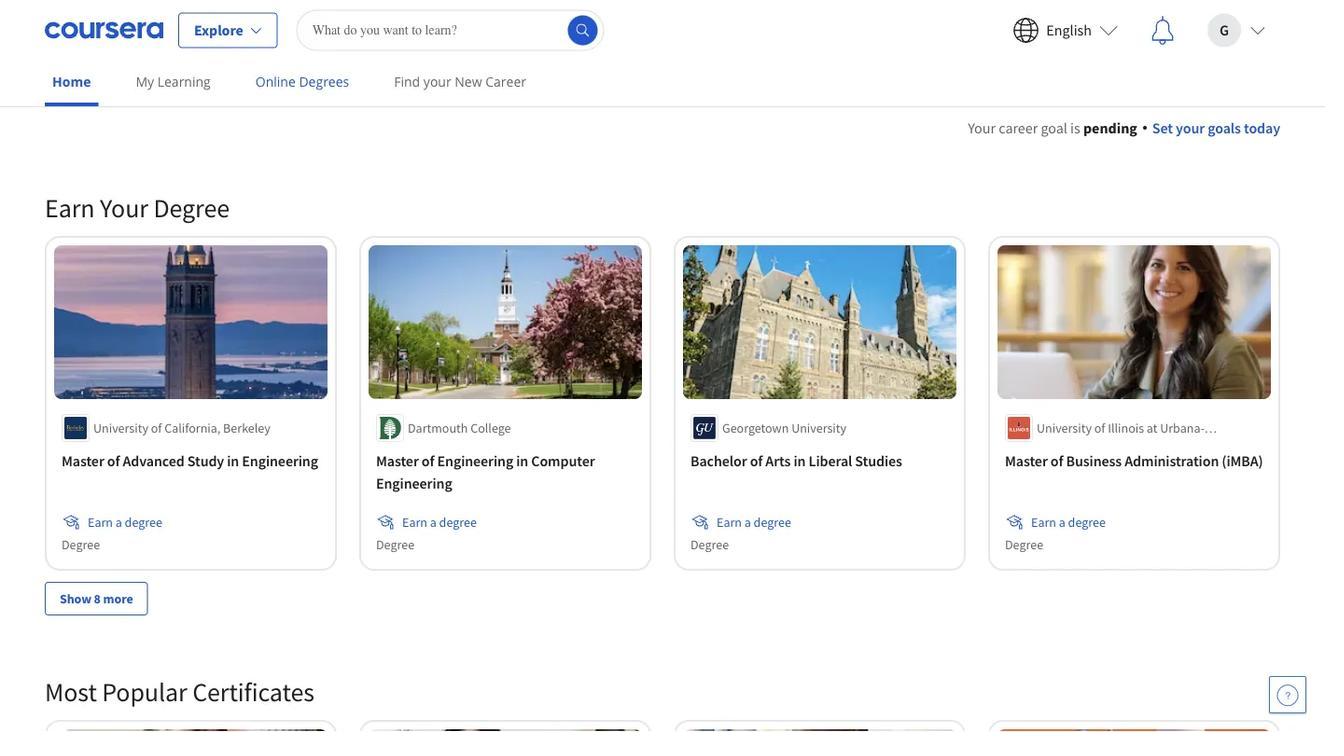 Task type: locate. For each thing, give the bounding box(es) containing it.
1 master from the left
[[62, 452, 104, 470]]

in right arts
[[794, 452, 806, 470]]

0 horizontal spatial your
[[424, 73, 451, 91]]

my learning link
[[128, 61, 218, 103]]

earn a degree for advanced
[[88, 514, 162, 531]]

study
[[187, 452, 224, 470]]

1 degree from the left
[[125, 514, 162, 531]]

3 master from the left
[[1005, 452, 1048, 470]]

engineering down college
[[437, 452, 513, 470]]

master of engineering in computer engineering link
[[376, 450, 635, 495]]

master for master of business administration (imba)
[[1005, 452, 1048, 470]]

earn a degree down master of engineering in computer engineering
[[402, 514, 477, 531]]

your career goal is pending
[[968, 119, 1138, 137]]

1 horizontal spatial master
[[376, 452, 419, 470]]

explore button
[[178, 13, 278, 48]]

of inside the university of illinois at urbana- champaign
[[1095, 420, 1106, 437]]

georgetown university
[[722, 420, 847, 437]]

your
[[968, 119, 996, 137], [100, 192, 148, 224]]

learning
[[157, 73, 211, 91]]

explore
[[194, 21, 243, 40]]

master left advanced
[[62, 452, 104, 470]]

most
[[45, 676, 97, 709]]

earn your degree collection element
[[34, 161, 1292, 646]]

my
[[136, 73, 154, 91]]

university up champaign
[[1037, 420, 1092, 437]]

3 degree from the left
[[754, 514, 791, 531]]

show 8 more
[[60, 591, 133, 607]]

master of advanced study in engineering link
[[62, 450, 320, 472]]

university inside the university of illinois at urbana- champaign
[[1037, 420, 1092, 437]]

earn a degree for business
[[1031, 514, 1106, 531]]

in right study
[[227, 452, 239, 470]]

master down dartmouth at left
[[376, 452, 419, 470]]

a down champaign
[[1059, 514, 1066, 531]]

1 university from the left
[[93, 420, 148, 437]]

0 horizontal spatial master
[[62, 452, 104, 470]]

repeat image
[[1064, 257, 1086, 279]]

popular
[[102, 676, 187, 709]]

career
[[486, 73, 526, 91]]

earn for bachelor of arts in liberal studies
[[717, 514, 742, 531]]

in inside master of advanced study in engineering link
[[227, 452, 239, 470]]

0 horizontal spatial university
[[93, 420, 148, 437]]

your for find
[[424, 73, 451, 91]]

1 horizontal spatial university
[[792, 420, 847, 437]]

master inside master of engineering in computer engineering
[[376, 452, 419, 470]]

a down bachelor at bottom
[[745, 514, 751, 531]]

3 earn a degree from the left
[[717, 514, 791, 531]]

bachelor of arts in liberal studies link
[[691, 450, 949, 472]]

in inside master of engineering in computer engineering
[[516, 452, 528, 470]]

earn a degree
[[88, 514, 162, 531], [402, 514, 477, 531], [717, 514, 791, 531], [1031, 514, 1106, 531]]

computer
[[531, 452, 595, 470]]

set
[[1153, 119, 1173, 137]]

line chart image
[[1064, 223, 1086, 245]]

of for engineering
[[422, 452, 434, 470]]

of inside master of engineering in computer engineering
[[422, 452, 434, 470]]

degree down master of engineering in computer engineering
[[439, 514, 477, 531]]

a down master of engineering in computer engineering
[[430, 514, 437, 531]]

your inside find your new career link
[[424, 73, 451, 91]]

engineering down dartmouth at left
[[376, 474, 452, 493]]

engineering down berkeley
[[242, 452, 318, 470]]

2 master from the left
[[376, 452, 419, 470]]

3 university from the left
[[1037, 420, 1092, 437]]

university up advanced
[[93, 420, 148, 437]]

2 horizontal spatial university
[[1037, 420, 1092, 437]]

0 horizontal spatial in
[[227, 452, 239, 470]]

online
[[256, 73, 296, 91]]

bachelor
[[691, 452, 747, 470]]

of left illinois
[[1095, 420, 1106, 437]]

0 vertical spatial your
[[968, 119, 996, 137]]

4 a from the left
[[1059, 514, 1066, 531]]

your right find
[[424, 73, 451, 91]]

a
[[115, 514, 122, 531], [430, 514, 437, 531], [745, 514, 751, 531], [1059, 514, 1066, 531]]

1 in from the left
[[227, 452, 239, 470]]

1 a from the left
[[115, 514, 122, 531]]

0 horizontal spatial your
[[100, 192, 148, 224]]

of for arts
[[750, 452, 763, 470]]

find
[[394, 73, 420, 91]]

your right set
[[1176, 119, 1205, 137]]

master
[[62, 452, 104, 470], [376, 452, 419, 470], [1005, 452, 1048, 470]]

of left business
[[1051, 452, 1064, 470]]

main content
[[0, 94, 1325, 733]]

of for illinois
[[1095, 420, 1106, 437]]

8
[[94, 591, 101, 607]]

2 in from the left
[[516, 452, 528, 470]]

3 a from the left
[[745, 514, 751, 531]]

4 earn a degree from the left
[[1031, 514, 1106, 531]]

of
[[151, 420, 162, 437], [1095, 420, 1106, 437], [107, 452, 120, 470], [422, 452, 434, 470], [750, 452, 763, 470], [1051, 452, 1064, 470]]

a up 'more'
[[115, 514, 122, 531]]

of left arts
[[750, 452, 763, 470]]

engineering for study
[[242, 452, 318, 470]]

2 degree from the left
[[439, 514, 477, 531]]

1 vertical spatial your
[[1176, 119, 1205, 137]]

1 horizontal spatial your
[[1176, 119, 1205, 137]]

your for set
[[1176, 119, 1205, 137]]

earn a degree for engineering
[[402, 514, 477, 531]]

career
[[999, 119, 1038, 137]]

0 vertical spatial your
[[424, 73, 451, 91]]

2 earn a degree from the left
[[402, 514, 477, 531]]

advanced
[[123, 452, 184, 470]]

3 in from the left
[[794, 452, 806, 470]]

show
[[60, 591, 91, 607]]

more
[[103, 591, 133, 607]]

liberal
[[809, 452, 852, 470]]

online degrees
[[256, 73, 349, 91]]

1 horizontal spatial in
[[516, 452, 528, 470]]

(imba)
[[1222, 452, 1264, 470]]

g
[[1220, 21, 1229, 40]]

earn a degree down arts
[[717, 514, 791, 531]]

in inside 'bachelor of arts in liberal studies' link
[[794, 452, 806, 470]]

1 vertical spatial your
[[100, 192, 148, 224]]

earn a degree down advanced
[[88, 514, 162, 531]]

administration
[[1125, 452, 1219, 470]]

of up advanced
[[151, 420, 162, 437]]

earn
[[45, 192, 95, 224], [88, 514, 113, 531], [402, 514, 427, 531], [717, 514, 742, 531], [1031, 514, 1057, 531]]

1 earn a degree from the left
[[88, 514, 162, 531]]

engineering for in
[[376, 474, 452, 493]]

show 8 more button
[[45, 582, 148, 616]]

online degrees link
[[248, 61, 357, 103]]

university for master of business administration (imba)
[[1037, 420, 1092, 437]]

degree down arts
[[754, 514, 791, 531]]

master left business
[[1005, 452, 1048, 470]]

pending
[[1084, 119, 1138, 137]]

of left advanced
[[107, 452, 120, 470]]

certificates
[[192, 676, 314, 709]]

of down dartmouth at left
[[422, 452, 434, 470]]

degree down business
[[1068, 514, 1106, 531]]

2 horizontal spatial master
[[1005, 452, 1048, 470]]

earn a degree down business
[[1031, 514, 1106, 531]]

degree for master of advanced study in engineering
[[62, 537, 100, 553]]

2 a from the left
[[430, 514, 437, 531]]

engineering
[[242, 452, 318, 470], [437, 452, 513, 470], [376, 474, 452, 493]]

4 degree from the left
[[1068, 514, 1106, 531]]

university of california, berkeley
[[93, 420, 271, 437]]

your
[[424, 73, 451, 91], [1176, 119, 1205, 137]]

None search field
[[297, 10, 605, 51]]

your inside set your goals today dropdown button
[[1176, 119, 1205, 137]]

degree
[[125, 514, 162, 531], [439, 514, 477, 531], [754, 514, 791, 531], [1068, 514, 1106, 531]]

degree
[[153, 192, 230, 224], [62, 537, 100, 553], [376, 537, 414, 553], [691, 537, 729, 553], [1005, 537, 1044, 553]]

berkeley
[[223, 420, 271, 437]]

degree down advanced
[[125, 514, 162, 531]]

in left computer
[[516, 452, 528, 470]]

illinois
[[1108, 420, 1144, 437]]

university up 'bachelor of arts in liberal studies' link
[[792, 420, 847, 437]]

champaign
[[1037, 439, 1100, 455]]

georgetown
[[722, 420, 789, 437]]

2 horizontal spatial in
[[794, 452, 806, 470]]

degree for business
[[1068, 514, 1106, 531]]

university
[[93, 420, 148, 437], [792, 420, 847, 437], [1037, 420, 1092, 437]]

find your new career link
[[387, 61, 534, 103]]

new
[[455, 73, 482, 91]]

bachelor of arts in liberal studies
[[691, 452, 902, 470]]

master of business administration (imba)
[[1005, 452, 1264, 470]]

in
[[227, 452, 239, 470], [516, 452, 528, 470], [794, 452, 806, 470]]

at
[[1147, 420, 1158, 437]]



Task type: vqa. For each thing, say whether or not it's contained in the screenshot.
need
no



Task type: describe. For each thing, give the bounding box(es) containing it.
a for arts
[[745, 514, 751, 531]]

university for master of advanced study in engineering
[[93, 420, 148, 437]]

main content containing earn your degree
[[0, 94, 1325, 733]]

is
[[1071, 119, 1081, 137]]

degree for bachelor of arts in liberal studies
[[691, 537, 729, 553]]

earn a degree for arts
[[717, 514, 791, 531]]

degree for master of engineering in computer engineering
[[376, 537, 414, 553]]

degree for engineering
[[439, 514, 477, 531]]

earn your degree
[[45, 192, 230, 224]]

master of advanced study in engineering
[[62, 452, 318, 470]]

2 university from the left
[[792, 420, 847, 437]]

set your goals today
[[1153, 119, 1281, 137]]

degree for arts
[[754, 514, 791, 531]]

a for engineering
[[430, 514, 437, 531]]

my learning
[[136, 73, 211, 91]]

a for business
[[1059, 514, 1066, 531]]

in for bachelor of arts in liberal studies
[[794, 452, 806, 470]]

master for master of engineering in computer engineering
[[376, 452, 419, 470]]

of for advanced
[[107, 452, 120, 470]]

1 horizontal spatial your
[[968, 119, 996, 137]]

business
[[1066, 452, 1122, 470]]

master of engineering in computer engineering
[[376, 452, 595, 493]]

in for master of engineering in computer engineering
[[516, 452, 528, 470]]

a for advanced
[[115, 514, 122, 531]]

coursera image
[[45, 15, 163, 45]]

home
[[52, 73, 91, 91]]

dartmouth
[[408, 420, 468, 437]]

most popular certificates
[[45, 676, 314, 709]]

smile image
[[1064, 290, 1086, 313]]

urbana-
[[1160, 420, 1205, 437]]

of for california,
[[151, 420, 162, 437]]

find your new career
[[394, 73, 526, 91]]

degree for master of business administration (imba)
[[1005, 537, 1044, 553]]

master for master of advanced study in engineering
[[62, 452, 104, 470]]

master of business administration (imba) link
[[1005, 450, 1264, 472]]

university of illinois at urbana- champaign
[[1037, 420, 1205, 455]]

goal
[[1041, 119, 1068, 137]]

What do you want to learn? text field
[[297, 10, 605, 51]]

earn for master of business administration (imba)
[[1031, 514, 1057, 531]]

earn for master of engineering in computer engineering
[[402, 514, 427, 531]]

most popular certificates collection element
[[34, 646, 1292, 733]]

earn for master of advanced study in engineering
[[88, 514, 113, 531]]

california,
[[164, 420, 221, 437]]

english
[[1047, 21, 1092, 40]]

of for business
[[1051, 452, 1064, 470]]

college
[[471, 420, 511, 437]]

degree for advanced
[[125, 514, 162, 531]]

arts
[[766, 452, 791, 470]]

set your goals today button
[[1143, 117, 1281, 139]]

today
[[1244, 119, 1281, 137]]

english button
[[998, 0, 1133, 60]]

help center image
[[1277, 684, 1299, 707]]

g button
[[1193, 0, 1281, 60]]

goals
[[1208, 119, 1241, 137]]

studies
[[855, 452, 902, 470]]

dartmouth college
[[408, 420, 511, 437]]

degrees
[[299, 73, 349, 91]]

home link
[[45, 61, 98, 106]]



